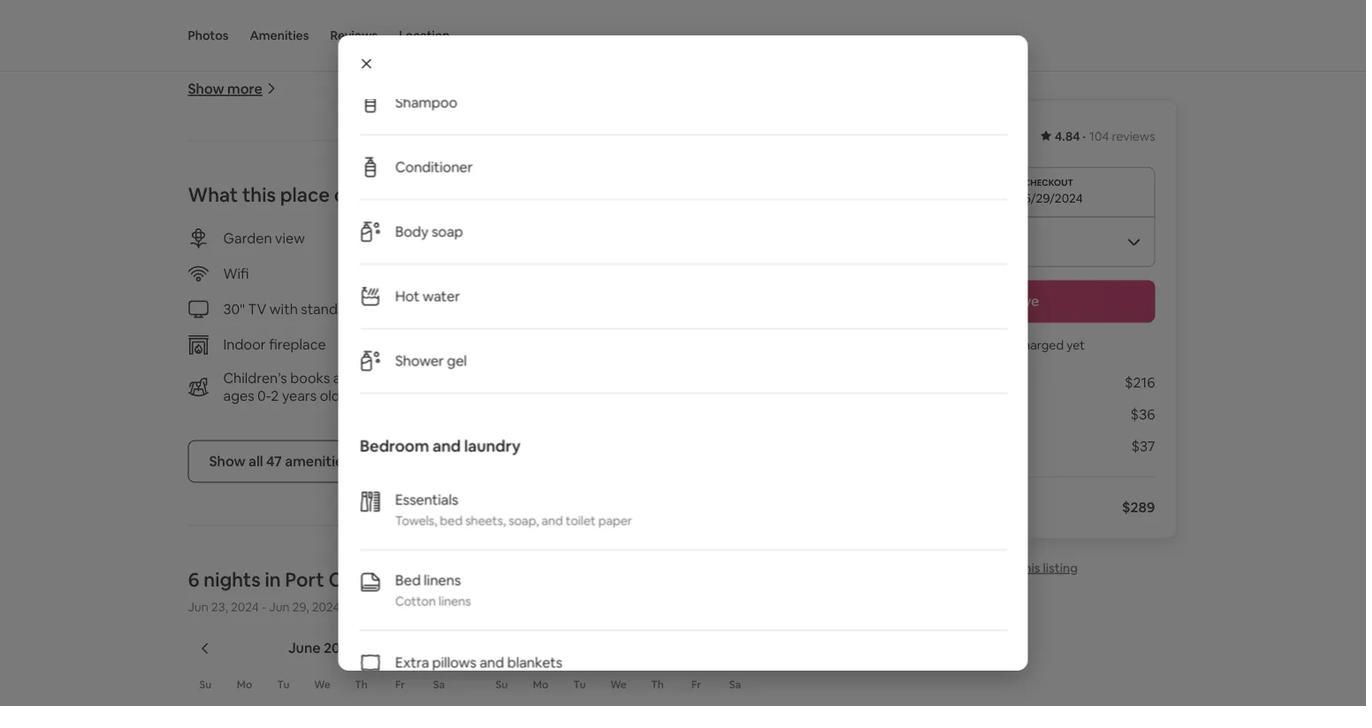 Task type: vqa. For each thing, say whether or not it's contained in the screenshot.
Children's books and toys for ages 0-2 years old
yes



Task type: locate. For each thing, give the bounding box(es) containing it.
su
[[200, 677, 212, 691], [496, 677, 508, 691]]

6/29/2024
[[1024, 190, 1084, 206]]

photos
[[188, 27, 229, 43]]

1 horizontal spatial tu
[[574, 677, 586, 691]]

0 horizontal spatial 6
[[188, 567, 200, 592]]

0 horizontal spatial mo
[[237, 677, 252, 691]]

0 horizontal spatial we
[[314, 677, 331, 691]]

1 horizontal spatial sa
[[730, 677, 742, 691]]

1 we from the left
[[314, 677, 331, 691]]

th
[[355, 677, 368, 691], [651, 677, 664, 691]]

0 vertical spatial nights
[[920, 373, 960, 391]]

show for show more
[[188, 79, 224, 98]]

cotton
[[395, 593, 436, 609]]

june 2024
[[288, 639, 357, 657]]

conditioner
[[395, 158, 473, 176]]

soap
[[431, 223, 463, 241]]

show left all
[[209, 452, 246, 470]]

show
[[188, 79, 224, 98], [209, 452, 246, 470]]

0 horizontal spatial nights
[[204, 567, 261, 592]]

0 horizontal spatial tu
[[277, 677, 290, 691]]

6 right x
[[909, 373, 917, 391]]

sheets,
[[465, 512, 506, 528]]

calendar application
[[167, 620, 1360, 706]]

report this listing
[[976, 560, 1079, 576]]

1 horizontal spatial jun
[[269, 598, 290, 614]]

tu
[[277, 677, 290, 691], [574, 677, 586, 691]]

nights up 23,
[[204, 567, 261, 592]]

indoor fireplace
[[223, 335, 326, 353]]

june
[[288, 639, 321, 657]]

show inside 'button'
[[209, 452, 246, 470]]

0 horizontal spatial this
[[242, 182, 276, 207]]

$36 x 6 nights button
[[871, 373, 960, 391]]

location button
[[399, 0, 450, 71]]

this up garden view
[[242, 182, 276, 207]]

with
[[270, 300, 298, 318]]

standard
[[301, 300, 359, 318]]

1 vertical spatial nights
[[204, 567, 261, 592]]

reserve
[[987, 292, 1040, 310]]

linens right cotton
[[438, 593, 471, 609]]

$36 up $37
[[1131, 405, 1156, 423]]

30"
[[223, 300, 245, 318]]

6 left the in
[[188, 567, 200, 592]]

0 vertical spatial show
[[188, 79, 224, 98]]

what
[[188, 182, 238, 207]]

soap,
[[508, 512, 539, 528]]

0 horizontal spatial sa
[[433, 677, 445, 691]]

for
[[392, 369, 411, 387]]

1 horizontal spatial we
[[611, 677, 627, 691]]

jun
[[188, 598, 209, 614], [269, 598, 290, 614]]

1 vertical spatial 6
[[188, 567, 200, 592]]

1 horizontal spatial nights
[[920, 373, 960, 391]]

2024 right june
[[324, 639, 357, 657]]

paper
[[598, 512, 632, 528]]

show for show all 47 amenities
[[209, 452, 246, 470]]

linens up cotton
[[424, 571, 461, 589]]

this
[[242, 182, 276, 207], [1019, 560, 1041, 576]]

su down extra pillows and blankets
[[496, 677, 508, 691]]

2024
[[231, 598, 259, 614], [312, 598, 340, 614], [324, 639, 357, 657]]

2 sa from the left
[[730, 677, 742, 691]]

extra
[[395, 653, 429, 672]]

coquitlam
[[329, 567, 425, 592]]

nights inside 6 nights in port coquitlam jun 23, 2024 - jun 29, 2024
[[204, 567, 261, 592]]

essentials towels, bed sheets, soap, and toilet paper
[[395, 491, 632, 528]]

1 mo from the left
[[237, 677, 252, 691]]

yet
[[1067, 337, 1086, 353]]

$36
[[871, 121, 905, 146], [871, 373, 895, 391], [1131, 405, 1156, 423]]

$36 for $36
[[1131, 405, 1156, 423]]

$36 x 6 nights
[[871, 373, 960, 391]]

1 horizontal spatial mo
[[533, 677, 549, 691]]

6
[[909, 373, 917, 391], [188, 567, 200, 592]]

$36 for $36 night
[[871, 121, 905, 146]]

we
[[314, 677, 331, 691], [611, 677, 627, 691]]

report this listing button
[[948, 560, 1079, 576]]

0 vertical spatial $36
[[871, 121, 905, 146]]

place
[[280, 182, 330, 207]]

23,
[[211, 598, 228, 614]]

more
[[227, 79, 263, 98]]

1 tu from the left
[[277, 677, 290, 691]]

jun right the -
[[269, 598, 290, 614]]

$37
[[1132, 437, 1156, 455]]

listing
[[1044, 560, 1079, 576]]

gel
[[447, 352, 467, 370]]

and
[[333, 369, 358, 387], [432, 435, 461, 456], [541, 512, 563, 528], [479, 653, 504, 672]]

won't
[[965, 337, 997, 353]]

show more button
[[188, 79, 277, 98]]

$36 left x
[[871, 373, 895, 391]]

children's books and toys for ages 0-2 years old
[[223, 369, 411, 405]]

what this place offers
[[188, 182, 388, 207]]

0 horizontal spatial jun
[[188, 598, 209, 614]]

and left toilet on the left bottom of the page
[[541, 512, 563, 528]]

$216
[[1125, 373, 1156, 391]]

1 horizontal spatial fr
[[692, 677, 702, 691]]

su down 23,
[[200, 677, 212, 691]]

1 horizontal spatial th
[[651, 677, 664, 691]]

1 horizontal spatial su
[[496, 677, 508, 691]]

night
[[909, 127, 943, 145]]

29,
[[293, 598, 309, 614]]

0 horizontal spatial su
[[200, 677, 212, 691]]

1 vertical spatial this
[[1019, 560, 1041, 576]]

sa
[[433, 677, 445, 691], [730, 677, 742, 691]]

mo
[[237, 677, 252, 691], [533, 677, 549, 691]]

0 horizontal spatial th
[[355, 677, 368, 691]]

fr
[[395, 677, 405, 691], [692, 677, 702, 691]]

and left laundry
[[432, 435, 461, 456]]

this left listing
[[1019, 560, 1041, 576]]

garden
[[223, 229, 272, 247]]

nights
[[920, 373, 960, 391], [204, 567, 261, 592]]

1 vertical spatial $36
[[871, 373, 895, 391]]

$36 left night
[[871, 121, 905, 146]]

0 vertical spatial this
[[242, 182, 276, 207]]

ages
[[223, 386, 254, 405]]

be
[[999, 337, 1014, 353]]

extra pillows and blankets
[[395, 653, 562, 672]]

nights right x
[[920, 373, 960, 391]]

2 su from the left
[[496, 677, 508, 691]]

1 horizontal spatial this
[[1019, 560, 1041, 576]]

1 sa from the left
[[433, 677, 445, 691]]

2 vertical spatial $36
[[1131, 405, 1156, 423]]

and inside children's books and toys for ages 0-2 years old
[[333, 369, 358, 387]]

1 th from the left
[[355, 677, 368, 691]]

body soap
[[395, 223, 463, 241]]

1 vertical spatial show
[[209, 452, 246, 470]]

this for report
[[1019, 560, 1041, 576]]

reviews
[[1113, 128, 1156, 144]]

jun left 23,
[[188, 598, 209, 614]]

show left more
[[188, 79, 224, 98]]

and left toys
[[333, 369, 358, 387]]

0 horizontal spatial fr
[[395, 677, 405, 691]]

water
[[422, 287, 460, 305]]

essentials
[[395, 491, 458, 509]]

2 we from the left
[[611, 677, 627, 691]]

2
[[271, 386, 279, 405]]

1 horizontal spatial 6
[[909, 373, 917, 391]]

1 su from the left
[[200, 677, 212, 691]]

1 vertical spatial linens
[[438, 593, 471, 609]]

and right pillows
[[479, 653, 504, 672]]



Task type: describe. For each thing, give the bounding box(es) containing it.
free parking on premises
[[519, 264, 682, 282]]

years
[[282, 386, 317, 405]]

reviews button
[[330, 0, 378, 71]]

toilet
[[566, 512, 596, 528]]

port
[[285, 567, 324, 592]]

this for what
[[242, 182, 276, 207]]

towels,
[[395, 512, 437, 528]]

amenities
[[250, 27, 309, 43]]

4.84 · 104 reviews
[[1056, 128, 1156, 144]]

shampoo
[[395, 93, 457, 111]]

show all 47 amenities button
[[188, 440, 372, 482]]

view
[[275, 229, 305, 247]]

·
[[1083, 128, 1087, 144]]

47
[[266, 452, 282, 470]]

premises
[[623, 264, 682, 282]]

2 mo from the left
[[533, 677, 549, 691]]

bed linens cotton linens
[[395, 571, 471, 609]]

fireplace
[[269, 335, 326, 353]]

6/23/2024
[[881, 190, 941, 206]]

wifi
[[223, 264, 249, 282]]

bedroom and laundry
[[360, 435, 520, 456]]

blankets
[[507, 653, 562, 672]]

all
[[249, 452, 263, 470]]

2024 left the -
[[231, 598, 259, 614]]

4.84
[[1056, 128, 1081, 144]]

laundry
[[464, 435, 520, 456]]

charged
[[1017, 337, 1064, 353]]

show more
[[188, 79, 263, 98]]

$36 for $36 x 6 nights
[[871, 373, 895, 391]]

bed
[[440, 512, 462, 528]]

reserve button
[[871, 280, 1156, 322]]

0 vertical spatial linens
[[424, 571, 461, 589]]

free
[[519, 264, 548, 282]]

0-
[[258, 386, 271, 405]]

children's
[[223, 369, 287, 387]]

x
[[898, 373, 906, 391]]

2 fr from the left
[[692, 677, 702, 691]]

$36 night
[[871, 121, 943, 146]]

what this place offers dialog
[[338, 0, 1029, 706]]

shower gel
[[395, 352, 467, 370]]

reviews
[[330, 27, 378, 43]]

shower
[[395, 352, 444, 370]]

offers
[[334, 182, 388, 207]]

1 jun from the left
[[188, 598, 209, 614]]

6 inside 6 nights in port coquitlam jun 23, 2024 - jun 29, 2024
[[188, 567, 200, 592]]

parking
[[551, 264, 600, 282]]

tv
[[248, 300, 267, 318]]

-
[[262, 598, 267, 614]]

2024 inside calendar application
[[324, 639, 357, 657]]

2 jun from the left
[[269, 598, 290, 614]]

photos button
[[188, 0, 229, 71]]

pillows
[[432, 653, 476, 672]]

30" tv with standard cable
[[223, 300, 398, 318]]

bed
[[395, 571, 421, 589]]

cable
[[362, 300, 398, 318]]

$289
[[1123, 498, 1156, 516]]

amenities
[[285, 452, 350, 470]]

on
[[604, 264, 620, 282]]

0 vertical spatial 6
[[909, 373, 917, 391]]

garden view
[[223, 229, 305, 247]]

2024 right 29,
[[312, 598, 340, 614]]

1 fr from the left
[[395, 677, 405, 691]]

in
[[265, 567, 281, 592]]

and inside the essentials towels, bed sheets, soap, and toilet paper
[[541, 512, 563, 528]]

amenities button
[[250, 0, 309, 71]]

toys
[[361, 369, 389, 387]]

indoor
[[223, 335, 266, 353]]

104
[[1090, 128, 1110, 144]]

hot water
[[395, 287, 460, 305]]

you
[[941, 337, 962, 353]]

body
[[395, 223, 428, 241]]

bedroom
[[360, 435, 429, 456]]

2 tu from the left
[[574, 677, 586, 691]]

show all 47 amenities
[[209, 452, 350, 470]]

hot
[[395, 287, 419, 305]]

books
[[290, 369, 330, 387]]

2 th from the left
[[651, 677, 664, 691]]

you won't be charged yet
[[941, 337, 1086, 353]]

6 nights in port coquitlam jun 23, 2024 - jun 29, 2024
[[188, 567, 425, 614]]

location
[[399, 27, 450, 43]]



